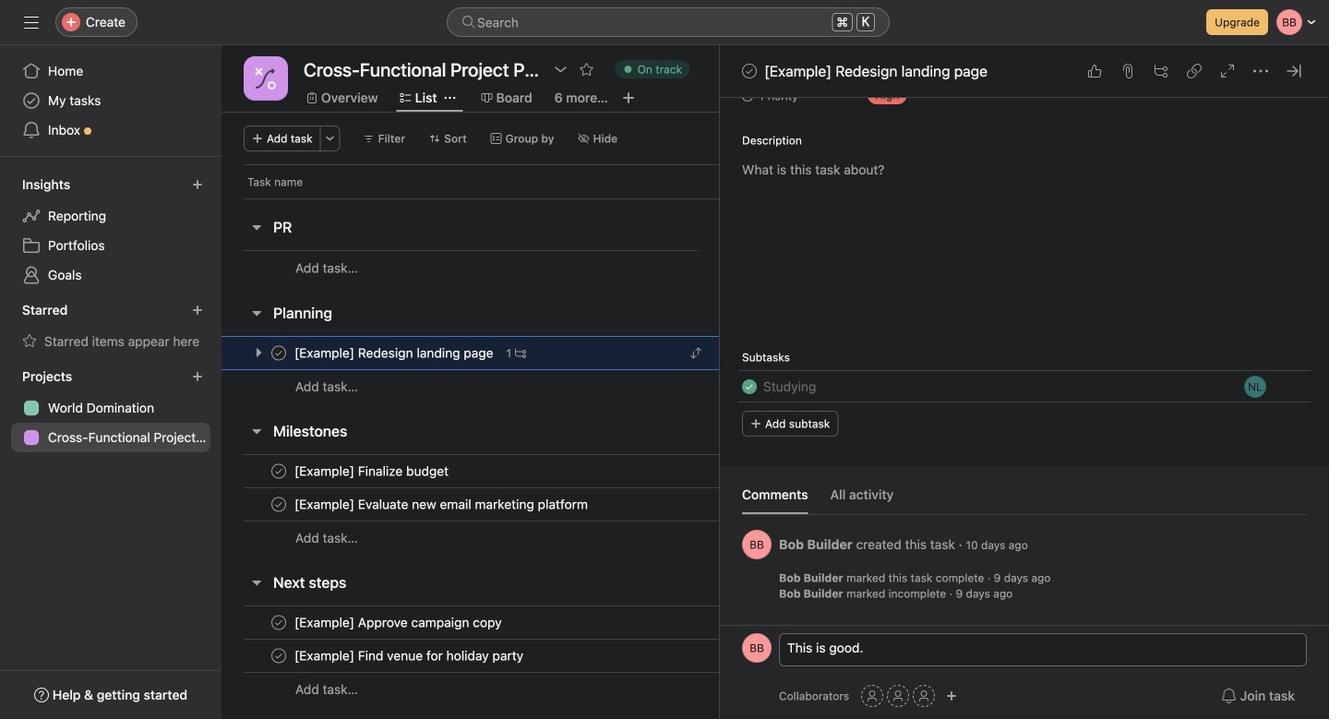 Task type: vqa. For each thing, say whether or not it's contained in the screenshot.
Board link
no



Task type: locate. For each thing, give the bounding box(es) containing it.
1 mark complete image from the top
[[268, 460, 290, 482]]

hide sidebar image
[[24, 15, 39, 30]]

0 vertical spatial task name text field
[[291, 495, 594, 514]]

mark complete image
[[268, 460, 290, 482], [268, 612, 290, 634]]

mark complete image inside [example] evaluate new email marketing platform cell
[[268, 494, 290, 516]]

task name text field down [example] approve campaign copy cell
[[291, 647, 529, 665]]

task name text field inside [example] evaluate new email marketing platform cell
[[291, 495, 594, 514]]

1 task name text field from the top
[[291, 495, 594, 514]]

2 vertical spatial mark complete checkbox
[[268, 494, 290, 516]]

1 task name text field from the top
[[291, 344, 499, 362]]

mark complete image for task name text field in [example] finalize budget cell
[[268, 460, 290, 482]]

collapse task list for this group image
[[249, 220, 264, 235], [249, 424, 264, 439]]

0 likes. click to like this task image
[[1088, 64, 1102, 78]]

main content
[[720, 0, 1330, 625]]

Task name text field
[[291, 495, 594, 514], [291, 614, 507, 632], [291, 647, 529, 665]]

1 vertical spatial collapse task list for this group image
[[249, 575, 264, 590]]

task name text field inside [example] finalize budget cell
[[291, 462, 454, 481]]

0 vertical spatial collapse task list for this group image
[[249, 306, 264, 320]]

2 open user profile image from the top
[[742, 633, 772, 663]]

0 vertical spatial mark complete image
[[268, 460, 290, 482]]

2 vertical spatial task name text field
[[291, 647, 529, 665]]

mark complete image inside [example] finalize budget cell
[[268, 460, 290, 482]]

toggle assignee popover image
[[1245, 376, 1267, 398]]

task name text field inside [example] find venue for holiday party 'cell'
[[291, 647, 529, 665]]

0 vertical spatial open user profile image
[[742, 530, 772, 560]]

None field
[[447, 7, 890, 37]]

0 vertical spatial mark complete checkbox
[[739, 60, 761, 82]]

copy task link image
[[1187, 64, 1202, 78]]

mark complete checkbox inside [example] evaluate new email marketing platform cell
[[268, 494, 290, 516]]

1 open user profile image from the top
[[742, 530, 772, 560]]

0 vertical spatial mark complete checkbox
[[268, 342, 290, 364]]

Mark complete checkbox
[[739, 60, 761, 82], [268, 460, 290, 482], [268, 494, 290, 516]]

mark complete image inside [example] approve campaign copy cell
[[268, 612, 290, 634]]

row
[[222, 164, 789, 199], [244, 198, 720, 199], [222, 250, 898, 285], [222, 369, 898, 404], [222, 454, 898, 488], [222, 488, 898, 522], [222, 521, 898, 555], [222, 606, 898, 640], [222, 639, 898, 673], [222, 672, 898, 706]]

1 collapse task list for this group image from the top
[[249, 220, 264, 235]]

2 mark complete image from the top
[[268, 612, 290, 634]]

add items to starred image
[[192, 305, 203, 316]]

edit comment document
[[780, 638, 1307, 679]]

list item
[[720, 370, 1330, 404]]

header milestones tree grid
[[222, 454, 898, 555]]

task name text field up [example] find venue for holiday party 'cell'
[[291, 614, 507, 632]]

header next steps tree grid
[[222, 606, 898, 706]]

Completed checkbox
[[739, 376, 761, 398]]

starred element
[[0, 294, 222, 360]]

mark complete checkbox for task name text box inside [example] approve campaign copy cell
[[268, 612, 290, 634]]

add subtask image
[[1154, 64, 1169, 78]]

Mark complete checkbox
[[268, 342, 290, 364], [268, 612, 290, 634], [268, 645, 290, 667]]

add or remove collaborators image
[[947, 691, 958, 702]]

1 vertical spatial open user profile image
[[742, 633, 772, 663]]

2 collapse task list for this group image from the top
[[249, 575, 264, 590]]

1 collapse task list for this group image from the top
[[249, 306, 264, 320]]

2 mark complete checkbox from the top
[[268, 612, 290, 634]]

attachments: add a file to this task, [example] redesign landing page image
[[1121, 64, 1136, 78]]

mark complete checkbox inside "[example] redesign landing page" cell
[[268, 342, 290, 364]]

Task name text field
[[291, 344, 499, 362], [291, 462, 454, 481]]

2 vertical spatial mark complete checkbox
[[268, 645, 290, 667]]

3 mark complete checkbox from the top
[[268, 645, 290, 667]]

1 vertical spatial task name text field
[[291, 614, 507, 632]]

3 task name text field from the top
[[291, 647, 529, 665]]

0 vertical spatial task name text field
[[291, 344, 499, 362]]

task name text field for 1st collapse task list for this group icon from the bottom of the page
[[291, 495, 594, 514]]

1 vertical spatial mark complete checkbox
[[268, 460, 290, 482]]

task name text field inside [example] approve campaign copy cell
[[291, 614, 507, 632]]

new project or portfolio image
[[192, 371, 203, 382]]

1 vertical spatial mark complete checkbox
[[268, 612, 290, 634]]

[example] find venue for holiday party cell
[[222, 639, 720, 673]]

1 mark complete checkbox from the top
[[268, 342, 290, 364]]

None text field
[[299, 53, 544, 86]]

1 vertical spatial mark complete image
[[268, 612, 290, 634]]

mark complete checkbox for [example] finalize budget cell
[[268, 460, 290, 482]]

1 vertical spatial collapse task list for this group image
[[249, 424, 264, 439]]

mark complete image
[[739, 60, 761, 82], [268, 342, 290, 364], [268, 494, 290, 516], [268, 645, 290, 667]]

mark complete checkbox inside [example] finalize budget cell
[[268, 460, 290, 482]]

task name text field down [example] finalize budget cell
[[291, 495, 594, 514]]

more actions image
[[325, 133, 336, 144]]

mark complete checkbox inside [example] find venue for holiday party 'cell'
[[268, 645, 290, 667]]

2 task name text field from the top
[[291, 614, 507, 632]]

open user profile image
[[742, 530, 772, 560], [742, 633, 772, 663]]

projects element
[[0, 360, 222, 456]]

2 task name text field from the top
[[291, 462, 454, 481]]

0 vertical spatial collapse task list for this group image
[[249, 220, 264, 235]]

mark complete checkbox inside [example] approve campaign copy cell
[[268, 612, 290, 634]]

collapse task list for this group image
[[249, 306, 264, 320], [249, 575, 264, 590]]

tab list
[[742, 485, 1307, 515]]

1 vertical spatial task name text field
[[291, 462, 454, 481]]

insights element
[[0, 168, 222, 294]]

[example] approve campaign copy cell
[[222, 606, 720, 640]]



Task type: describe. For each thing, give the bounding box(es) containing it.
task name text field inside "[example] redesign landing page" cell
[[291, 344, 499, 362]]

line_and_symbols image
[[255, 67, 277, 90]]

close details image
[[1287, 64, 1302, 78]]

task name text field for collapse task list for this group image associated with header next steps tree grid
[[291, 647, 529, 665]]

[example] finalize budget cell
[[222, 454, 720, 488]]

[example] redesign landing page cell
[[222, 336, 720, 370]]

tab list inside [example] redesign landing page dialog
[[742, 485, 1307, 515]]

expand subtask list for the task [example] redesign landing page image
[[251, 345, 266, 360]]

mark complete checkbox for [example] evaluate new email marketing platform cell
[[268, 494, 290, 516]]

collapse task list for this group image for header next steps tree grid
[[249, 575, 264, 590]]

new insights image
[[192, 179, 203, 190]]

tab actions image
[[445, 92, 456, 103]]

mark complete checkbox for task name text box in the [example] find venue for holiday party 'cell'
[[268, 645, 290, 667]]

collapse task list for this group image for header planning 'tree grid'
[[249, 306, 264, 320]]

1 subtask image
[[515, 348, 526, 359]]

[example] redesign landing page dialog
[[720, 0, 1330, 719]]

[example] evaluate new email marketing platform cell
[[222, 488, 720, 522]]

mark complete image inside [example] find venue for holiday party 'cell'
[[268, 645, 290, 667]]

2 collapse task list for this group image from the top
[[249, 424, 264, 439]]

add tab image
[[621, 90, 636, 105]]

mark complete checkbox inside [example] redesign landing page dialog
[[739, 60, 761, 82]]

show options image
[[554, 62, 568, 77]]

Search tasks, projects, and more text field
[[447, 7, 890, 37]]

add to starred image
[[579, 62, 594, 77]]

header planning tree grid
[[222, 336, 898, 404]]

move tasks between sections image
[[691, 348, 702, 359]]

full screen image
[[1221, 64, 1235, 78]]

completed image
[[739, 376, 761, 398]]

more actions for this task image
[[1254, 64, 1269, 78]]

Task Name text field
[[764, 377, 817, 397]]

global element
[[0, 45, 222, 156]]

mark complete image for task name text box inside [example] approve campaign copy cell
[[268, 612, 290, 634]]



